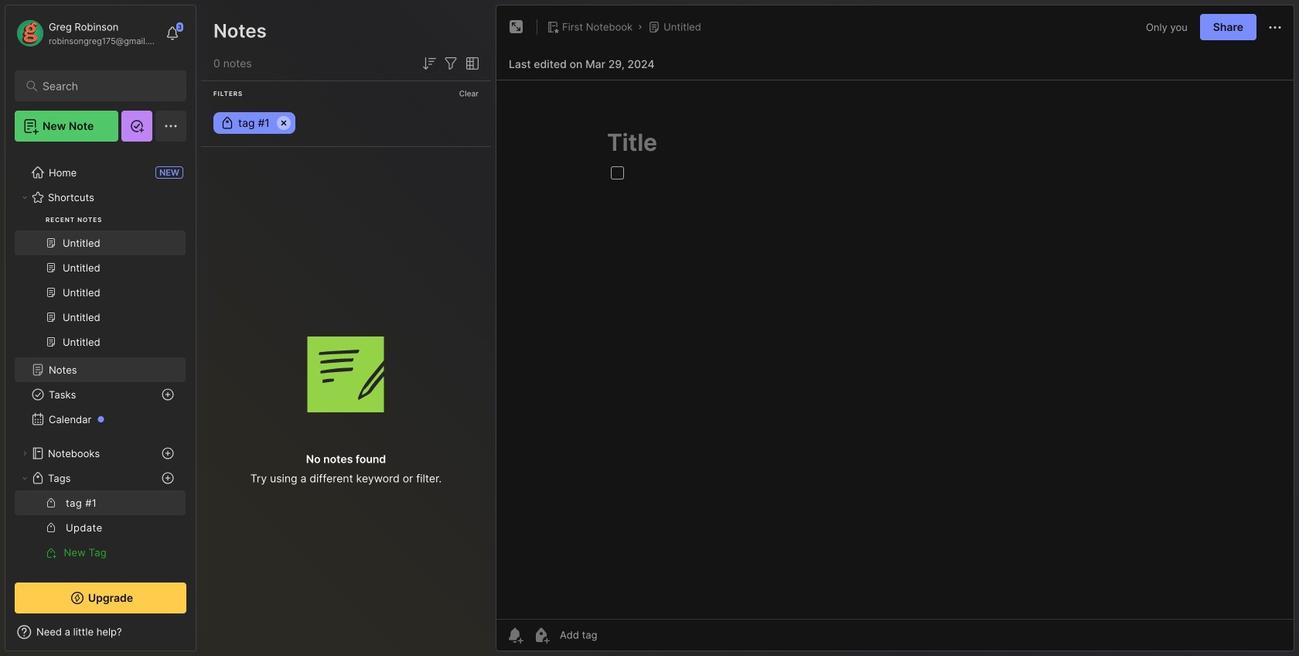 Task type: vqa. For each thing, say whether or not it's contained in the screenshot.
Main element
yes



Task type: locate. For each thing, give the bounding box(es) containing it.
0 vertical spatial group
[[15, 115, 186, 364]]

Add tag field
[[559, 628, 675, 642]]

none search field inside main element
[[43, 77, 166, 95]]

Search text field
[[43, 79, 166, 94]]

note window element
[[496, 5, 1295, 655]]

add tag image
[[532, 626, 551, 644]]

click to collapse image
[[195, 627, 207, 646]]

main element
[[0, 0, 201, 656]]

1 vertical spatial group
[[15, 491, 186, 565]]

View options field
[[460, 54, 482, 73]]

Add filters field
[[442, 54, 460, 73]]

None search field
[[43, 77, 166, 95]]

2 group from the top
[[15, 491, 186, 565]]

expand notebooks image
[[20, 449, 29, 458]]

tree
[[5, 91, 196, 624]]

group
[[15, 115, 186, 364], [15, 491, 186, 565]]

Note Editor text field
[[497, 80, 1294, 619]]

tree inside main element
[[5, 91, 196, 624]]

expand tags image
[[20, 473, 29, 483]]



Task type: describe. For each thing, give the bounding box(es) containing it.
expand note image
[[508, 18, 526, 36]]

More actions field
[[1267, 17, 1285, 37]]

1 group from the top
[[15, 115, 186, 364]]

more actions image
[[1267, 18, 1285, 37]]

Account field
[[15, 18, 158, 49]]

add a reminder image
[[506, 626, 525, 644]]

add filters image
[[442, 54, 460, 73]]

Sort options field
[[420, 54, 439, 73]]

WHAT'S NEW field
[[5, 620, 196, 644]]



